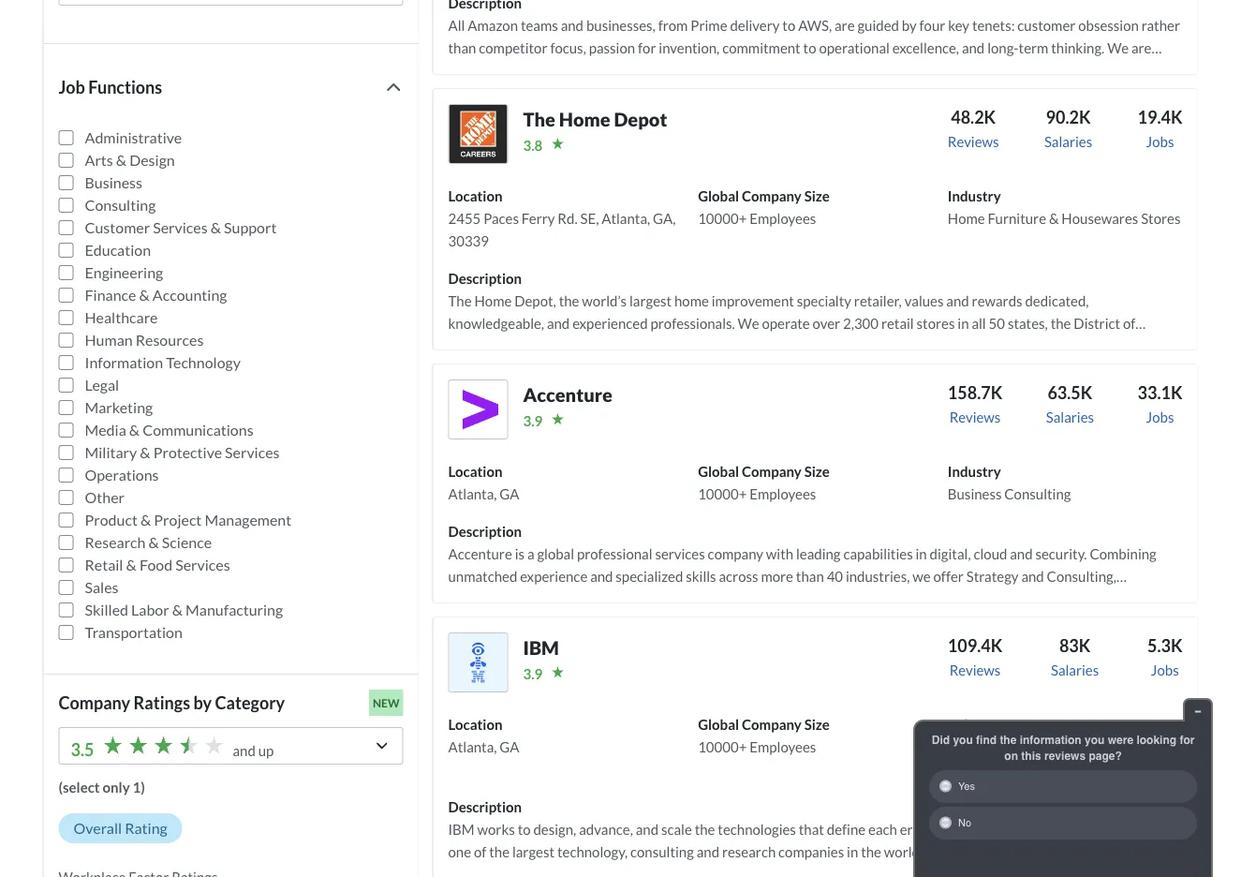 Task type: describe. For each thing, give the bounding box(es) containing it.
arts & design
[[85, 151, 175, 169]]

reviews for ibm
[[950, 661, 1001, 678]]

ga,
[[653, 210, 676, 227]]

0 vertical spatial by
[[902, 17, 917, 34]]

atlanta, inside location 2455 paces ferry rd. se, atlanta, ga, 30339
[[602, 210, 650, 227]]

prime
[[691, 17, 728, 34]]

and up
[[233, 742, 274, 759]]

were
[[1108, 733, 1134, 746]]

industry for ibm
[[948, 716, 1001, 733]]

page?
[[1089, 749, 1122, 762]]

job functions
[[59, 77, 162, 97]]

global for ibm
[[698, 716, 739, 733]]

retail & food services
[[85, 556, 230, 574]]

businesses,
[[587, 17, 656, 34]]

home for furniture
[[948, 210, 985, 227]]

and down "operational"
[[874, 62, 897, 79]]

all amazon teams and businesses, from prime delivery to aws, are guided by four key tenets: customer obsession rather than competitor focus, passion for invention, commitment to operational excellence, and long-term thinking.    we are driven by the excitement of building technologies, inventing products, and providing services that transform the way our customers live their lives and run their businesses.
[[448, 17, 1181, 101]]

skilled labor & manufacturing
[[85, 601, 283, 619]]

salaries for ibm
[[1051, 661, 1099, 678]]

2455
[[448, 210, 481, 227]]

accenture image
[[448, 379, 508, 439]]

labor
[[131, 601, 169, 619]]

home for depot
[[559, 108, 611, 130]]

ga for ibm
[[500, 738, 520, 755]]

passion
[[589, 39, 635, 56]]

media & communications
[[85, 421, 254, 439]]

building
[[617, 62, 667, 79]]

overall rating button
[[59, 813, 182, 843]]

& for communications
[[129, 421, 140, 439]]

and up services
[[962, 39, 985, 56]]

did you find the information you were looking for on this reviews page?
[[932, 733, 1195, 762]]

& for protective
[[140, 443, 150, 461]]

employees for the home depot
[[750, 210, 816, 227]]

location for ibm
[[448, 716, 503, 733]]

management
[[205, 511, 292, 529]]

manufacturing
[[186, 601, 283, 619]]

158.7k
[[948, 382, 1003, 403]]

services inside industry information technology support services
[[948, 761, 999, 778]]

human
[[85, 331, 133, 349]]

job functions button
[[59, 74, 403, 100]]

19.4k
[[1138, 107, 1183, 127]]

amazon
[[468, 17, 518, 34]]

industry for the home depot
[[948, 187, 1001, 204]]

3.8
[[523, 137, 543, 154]]

& for design
[[116, 151, 127, 169]]

30339
[[448, 232, 489, 249]]

four
[[920, 17, 946, 34]]

communications
[[143, 421, 254, 439]]

services
[[960, 62, 1010, 79]]

products,
[[813, 62, 871, 79]]

functions
[[88, 77, 162, 97]]

teams
[[521, 17, 558, 34]]

delivery
[[730, 17, 780, 34]]

rd.
[[558, 210, 578, 227]]

obsession
[[1079, 17, 1139, 34]]

& right labor
[[172, 601, 183, 619]]

research & science
[[85, 533, 212, 551]]

global company size 10000+ employees for ibm
[[698, 716, 830, 755]]

jobs for accenture
[[1147, 408, 1175, 425]]

109.4k
[[948, 635, 1003, 656]]

company for ibm
[[742, 716, 802, 733]]

1)
[[133, 779, 145, 795]]

company for accenture
[[742, 463, 802, 480]]

63.5k salaries
[[1046, 382, 1094, 425]]

on
[[1005, 749, 1019, 762]]

providing
[[899, 62, 958, 79]]

services right customer
[[153, 218, 208, 237]]

services down communications
[[225, 443, 280, 461]]

excitement
[[531, 62, 599, 79]]

services down the science
[[175, 556, 230, 574]]

tenets:
[[973, 17, 1015, 34]]

run
[[628, 84, 649, 101]]

0 horizontal spatial consulting
[[85, 196, 156, 214]]

product & project management
[[85, 511, 292, 529]]

engineering
[[85, 263, 163, 281]]

jobs for ibm
[[1151, 661, 1179, 678]]

accounting
[[153, 286, 227, 304]]

and left up
[[233, 742, 256, 759]]

stores
[[1141, 210, 1181, 227]]

& for science
[[149, 533, 159, 551]]

commitment
[[723, 39, 801, 56]]

size for accenture
[[805, 463, 830, 480]]

ibm image
[[448, 632, 508, 692]]

than
[[448, 39, 476, 56]]

information
[[1020, 733, 1082, 746]]

yes
[[959, 781, 975, 792]]

10000+ for ibm
[[698, 738, 747, 755]]

rating
[[125, 819, 167, 837]]

operations
[[85, 466, 159, 484]]

overall rating
[[74, 819, 167, 837]]

location 2455 paces ferry rd. se, atlanta, ga, 30339
[[448, 187, 676, 249]]

size for ibm
[[805, 716, 830, 733]]

industry home furniture & housewares stores
[[948, 187, 1181, 227]]

global for accenture
[[698, 463, 739, 480]]

description for ibm
[[448, 798, 522, 815]]

focus,
[[550, 39, 586, 56]]

find
[[976, 733, 997, 746]]

reviews
[[1045, 749, 1086, 762]]

2 their from the left
[[652, 84, 682, 101]]

0 horizontal spatial business
[[85, 173, 142, 192]]

33.1k jobs
[[1138, 382, 1183, 425]]

the home depot
[[523, 108, 668, 130]]

& up accounting
[[211, 218, 221, 237]]

0 horizontal spatial information
[[85, 353, 163, 371]]

we
[[1108, 39, 1129, 56]]

project
[[154, 511, 202, 529]]

2 you from the left
[[1085, 733, 1105, 746]]

new
[[373, 696, 400, 709]]

reviews for accenture
[[950, 408, 1001, 425]]

rather
[[1142, 17, 1181, 34]]

se,
[[580, 210, 599, 227]]

90.2k
[[1046, 107, 1091, 127]]

3.5
[[71, 739, 94, 760]]

location atlanta, ga for accenture
[[448, 463, 520, 502]]

this
[[1022, 749, 1042, 762]]

size for the home depot
[[805, 187, 830, 204]]



Task type: vqa. For each thing, say whether or not it's contained in the screenshot.


Task type: locate. For each thing, give the bounding box(es) containing it.
& right "furniture"
[[1049, 210, 1059, 227]]

thinking.
[[1052, 39, 1105, 56]]

1 vertical spatial technology
[[1024, 738, 1094, 755]]

description for the home depot
[[448, 270, 522, 287]]

0 vertical spatial location
[[448, 187, 503, 204]]

to down aws,
[[804, 39, 817, 56]]

0 horizontal spatial by
[[193, 692, 212, 713]]

0 vertical spatial are
[[835, 17, 855, 34]]

2 vertical spatial location
[[448, 716, 503, 733]]

90.2k salaries
[[1045, 107, 1093, 150]]

10000+
[[698, 210, 747, 227], [698, 485, 747, 502], [698, 738, 747, 755]]

1 horizontal spatial information
[[948, 738, 1022, 755]]

support for technology
[[1097, 738, 1147, 755]]

services up yes
[[948, 761, 999, 778]]

2 vertical spatial 10000+
[[698, 738, 747, 755]]

inventing
[[753, 62, 811, 79]]

5.3k jobs
[[1148, 635, 1183, 678]]

employees
[[750, 210, 816, 227], [750, 485, 816, 502], [750, 738, 816, 755]]

location inside location 2455 paces ferry rd. se, atlanta, ga, 30339
[[448, 187, 503, 204]]

1 vertical spatial information
[[948, 738, 1022, 755]]

1 horizontal spatial support
[[1097, 738, 1147, 755]]

support inside industry information technology support services
[[1097, 738, 1147, 755]]

1 their from the left
[[540, 84, 569, 101]]

1 you from the left
[[953, 733, 973, 746]]

1 employees from the top
[[750, 210, 816, 227]]

2 vertical spatial global
[[698, 716, 739, 733]]

support right reviews
[[1097, 738, 1147, 755]]

you right did
[[953, 733, 973, 746]]

0 vertical spatial business
[[85, 173, 142, 192]]

for up the building
[[638, 39, 656, 56]]

finance
[[85, 286, 136, 304]]

industry business consulting
[[948, 463, 1071, 502]]

& up food
[[149, 533, 159, 551]]

you
[[953, 733, 973, 746], [1085, 733, 1105, 746]]

location atlanta, ga down ibm image
[[448, 716, 520, 755]]

their down excitement
[[540, 84, 569, 101]]

1 horizontal spatial are
[[1132, 39, 1152, 56]]

global company size 10000+ employees for the home depot
[[698, 187, 830, 227]]

0 vertical spatial reviews
[[948, 133, 999, 150]]

transform
[[1041, 62, 1103, 79]]

technologies,
[[669, 62, 751, 79]]

& up the operations
[[140, 443, 150, 461]]

military & protective services
[[85, 443, 280, 461]]

& down marketing
[[129, 421, 140, 439]]

location down the accenture 'image' at left
[[448, 463, 503, 480]]

1 vertical spatial location atlanta, ga
[[448, 716, 520, 755]]

global for the home depot
[[698, 187, 739, 204]]

all
[[448, 17, 465, 34]]

0 vertical spatial jobs
[[1147, 133, 1175, 150]]

are up way at the right of the page
[[1132, 39, 1152, 56]]

0 vertical spatial ga
[[500, 485, 520, 502]]

product
[[85, 511, 138, 529]]

2 size from the top
[[805, 463, 830, 480]]

2 vertical spatial employees
[[750, 738, 816, 755]]

3 global company size 10000+ employees from the top
[[698, 716, 830, 755]]

0 vertical spatial support
[[224, 218, 277, 237]]

overall
[[74, 819, 122, 837]]

aws,
[[799, 17, 832, 34]]

business inside industry business consulting
[[948, 485, 1002, 502]]

home inside industry home furniture & housewares stores
[[948, 210, 985, 227]]

2 employees from the top
[[750, 485, 816, 502]]

& left food
[[126, 556, 137, 574]]

1 vertical spatial location
[[448, 463, 503, 480]]

information
[[85, 353, 163, 371], [948, 738, 1022, 755]]

0 vertical spatial global
[[698, 187, 739, 204]]

2 description from the top
[[448, 523, 522, 540]]

job
[[59, 77, 85, 97]]

3 10000+ from the top
[[698, 738, 747, 755]]

location for accenture
[[448, 463, 503, 480]]

3.9 down ibm
[[523, 665, 543, 682]]

description
[[448, 270, 522, 287], [448, 523, 522, 540], [448, 798, 522, 815]]

jobs down 19.4k
[[1147, 133, 1175, 150]]

1 vertical spatial jobs
[[1147, 408, 1175, 425]]

salaries down the '83k' on the bottom right of the page
[[1051, 661, 1099, 678]]

1 vertical spatial salaries
[[1046, 408, 1094, 425]]

1 3.9 from the top
[[523, 412, 543, 429]]

0 vertical spatial to
[[783, 17, 796, 34]]

category
[[215, 692, 285, 713]]

operational
[[819, 39, 890, 56]]

atlanta, for accenture
[[448, 485, 497, 502]]

19.4k jobs
[[1138, 107, 1183, 150]]

& inside industry home furniture & housewares stores
[[1049, 210, 1059, 227]]

the down competitor
[[508, 62, 528, 79]]

location atlanta, ga for ibm
[[448, 716, 520, 755]]

2 global from the top
[[698, 463, 739, 480]]

by right the ratings
[[193, 692, 212, 713]]

2 horizontal spatial by
[[902, 17, 917, 34]]

arts
[[85, 151, 113, 169]]

1 horizontal spatial for
[[1180, 733, 1195, 746]]

for right "looking"
[[1180, 733, 1195, 746]]

industry information technology support services
[[948, 716, 1147, 778]]

0 horizontal spatial you
[[953, 733, 973, 746]]

employees for ibm
[[750, 738, 816, 755]]

& for project
[[141, 511, 151, 529]]

1 vertical spatial industry
[[948, 463, 1001, 480]]

0 horizontal spatial to
[[783, 17, 796, 34]]

0 vertical spatial atlanta,
[[602, 210, 650, 227]]

home left "furniture"
[[948, 210, 985, 227]]

term
[[1019, 39, 1049, 56]]

legal
[[85, 376, 119, 394]]

the down we
[[1105, 62, 1126, 79]]

1 vertical spatial employees
[[750, 485, 816, 502]]

ga
[[500, 485, 520, 502], [500, 738, 520, 755]]

home
[[559, 108, 611, 130], [948, 210, 985, 227]]

1 vertical spatial home
[[948, 210, 985, 227]]

2 vertical spatial global company size 10000+ employees
[[698, 716, 830, 755]]

by left four
[[902, 17, 917, 34]]

furniture
[[988, 210, 1047, 227]]

2 vertical spatial atlanta,
[[448, 738, 497, 755]]

10000+ for accenture
[[698, 485, 747, 502]]

depot
[[614, 108, 668, 130]]

3.9 for accenture
[[523, 412, 543, 429]]

1 horizontal spatial business
[[948, 485, 1002, 502]]

1 vertical spatial 3.9
[[523, 665, 543, 682]]

1 global company size 10000+ employees from the top
[[698, 187, 830, 227]]

reviews inside 109.4k reviews
[[950, 661, 1001, 678]]

1 size from the top
[[805, 187, 830, 204]]

0 vertical spatial home
[[559, 108, 611, 130]]

human resources
[[85, 331, 204, 349]]

2 vertical spatial size
[[805, 716, 830, 733]]

company ratings by category
[[59, 692, 285, 713]]

did
[[932, 733, 950, 746]]

location for the home depot
[[448, 187, 503, 204]]

reviews for the home depot
[[948, 133, 999, 150]]

to
[[783, 17, 796, 34], [804, 39, 817, 56]]

0 horizontal spatial support
[[224, 218, 277, 237]]

1 horizontal spatial the
[[1000, 733, 1017, 746]]

jobs inside 5.3k jobs
[[1151, 661, 1179, 678]]

global company size 10000+ employees
[[698, 187, 830, 227], [698, 463, 830, 502], [698, 716, 830, 755]]

for inside all amazon teams and businesses, from prime delivery to aws, are guided by four key tenets: customer obsession rather than competitor focus, passion for invention, commitment to operational excellence, and long-term thinking.    we are driven by the excitement of building technologies, inventing products, and providing services that transform the way our customers live their lives and run their businesses.
[[638, 39, 656, 56]]

2 vertical spatial salaries
[[1051, 661, 1099, 678]]

158.7k reviews
[[948, 382, 1003, 425]]

0 vertical spatial 3.9
[[523, 412, 543, 429]]

customer services & support
[[85, 218, 277, 237]]

1 horizontal spatial consulting
[[1005, 485, 1071, 502]]

jobs inside 19.4k jobs
[[1147, 133, 1175, 150]]

2 3.9 from the top
[[523, 665, 543, 682]]

of
[[602, 62, 615, 79]]

2 vertical spatial by
[[193, 692, 212, 713]]

consulting
[[85, 196, 156, 214], [1005, 485, 1071, 502]]

business
[[85, 173, 142, 192], [948, 485, 1002, 502]]

no
[[959, 817, 972, 829]]

3 description from the top
[[448, 798, 522, 815]]

business down 158.7k reviews
[[948, 485, 1002, 502]]

None field
[[59, 0, 403, 13]]

3 industry from the top
[[948, 716, 1001, 733]]

& for accounting
[[139, 286, 150, 304]]

48.2k
[[951, 107, 996, 127]]

industry down 158.7k reviews
[[948, 463, 1001, 480]]

location atlanta, ga
[[448, 463, 520, 502], [448, 716, 520, 755]]

0 horizontal spatial the
[[508, 62, 528, 79]]

0 vertical spatial size
[[805, 187, 830, 204]]

industry inside industry home furniture & housewares stores
[[948, 187, 1001, 204]]

1 description from the top
[[448, 270, 522, 287]]

1 horizontal spatial to
[[804, 39, 817, 56]]

industry up "furniture"
[[948, 187, 1001, 204]]

military
[[85, 443, 137, 461]]

you up page? at right
[[1085, 733, 1105, 746]]

3 global from the top
[[698, 716, 739, 733]]

0 vertical spatial information
[[85, 353, 163, 371]]

&
[[116, 151, 127, 169], [1049, 210, 1059, 227], [211, 218, 221, 237], [139, 286, 150, 304], [129, 421, 140, 439], [140, 443, 150, 461], [141, 511, 151, 529], [149, 533, 159, 551], [126, 556, 137, 574], [172, 601, 183, 619]]

3 size from the top
[[805, 716, 830, 733]]

2 vertical spatial reviews
[[950, 661, 1001, 678]]

salaries down "90.2k"
[[1045, 133, 1093, 150]]

& down engineering
[[139, 286, 150, 304]]

our
[[1156, 62, 1177, 79]]

and down the of
[[602, 84, 625, 101]]

1 vertical spatial description
[[448, 523, 522, 540]]

jobs inside 33.1k jobs
[[1147, 408, 1175, 425]]

2 industry from the top
[[948, 463, 1001, 480]]

1 vertical spatial business
[[948, 485, 1002, 502]]

2 ga from the top
[[500, 738, 520, 755]]

technology inside industry information technology support services
[[1024, 738, 1094, 755]]

0 vertical spatial employees
[[750, 210, 816, 227]]

reviews down 109.4k in the bottom right of the page
[[950, 661, 1001, 678]]

& for food
[[126, 556, 137, 574]]

0 horizontal spatial are
[[835, 17, 855, 34]]

0 vertical spatial 10000+
[[698, 210, 747, 227]]

(select only 1)
[[59, 779, 145, 795]]

the up the 'on'
[[1000, 733, 1017, 746]]

1 vertical spatial size
[[805, 463, 830, 480]]

atlanta, down ibm image
[[448, 738, 497, 755]]

jobs for the home depot
[[1147, 133, 1175, 150]]

1 vertical spatial global company size 10000+ employees
[[698, 463, 830, 502]]

location atlanta, ga down the accenture 'image' at left
[[448, 463, 520, 502]]

information inside industry information technology support services
[[948, 738, 1022, 755]]

3 location from the top
[[448, 716, 503, 733]]

way
[[1129, 62, 1153, 79]]

industry
[[948, 187, 1001, 204], [948, 463, 1001, 480], [948, 716, 1001, 733]]

0 vertical spatial technology
[[166, 353, 241, 371]]

1 vertical spatial reviews
[[950, 408, 1001, 425]]

invention,
[[659, 39, 720, 56]]

company
[[742, 187, 802, 204], [742, 463, 802, 480], [59, 692, 130, 713], [742, 716, 802, 733]]

1 horizontal spatial you
[[1085, 733, 1105, 746]]

1 vertical spatial 10000+
[[698, 485, 747, 502]]

1 global from the top
[[698, 187, 739, 204]]

reviews down 158.7k
[[950, 408, 1001, 425]]

1 vertical spatial are
[[1132, 39, 1152, 56]]

3 employees from the top
[[750, 738, 816, 755]]

2 vertical spatial industry
[[948, 716, 1001, 733]]

0 vertical spatial location atlanta, ga
[[448, 463, 520, 502]]

salaries down '63.5k'
[[1046, 408, 1094, 425]]

2 vertical spatial description
[[448, 798, 522, 815]]

employees for accenture
[[750, 485, 816, 502]]

the inside the did you find the information you were looking for on this reviews page?
[[1000, 733, 1017, 746]]

2 horizontal spatial the
[[1105, 62, 1126, 79]]

their right run
[[652, 84, 682, 101]]

competitor
[[479, 39, 548, 56]]

industry inside industry information technology support services
[[948, 716, 1001, 733]]

description for accenture
[[448, 523, 522, 540]]

0 vertical spatial industry
[[948, 187, 1001, 204]]

education
[[85, 241, 151, 259]]

industry inside industry business consulting
[[948, 463, 1001, 480]]

1 vertical spatial to
[[804, 39, 817, 56]]

1 vertical spatial consulting
[[1005, 485, 1071, 502]]

atlanta, for ibm
[[448, 738, 497, 755]]

3.9 for ibm
[[523, 665, 543, 682]]

0 horizontal spatial technology
[[166, 353, 241, 371]]

1 vertical spatial for
[[1180, 733, 1195, 746]]

atlanta, right 'se,'
[[602, 210, 650, 227]]

customer
[[85, 218, 150, 237]]

1 horizontal spatial technology
[[1024, 738, 1094, 755]]

research
[[85, 533, 146, 551]]

are up "operational"
[[835, 17, 855, 34]]

& up the research & science
[[141, 511, 151, 529]]

business down arts
[[85, 173, 142, 192]]

support for &
[[224, 218, 277, 237]]

1 vertical spatial atlanta,
[[448, 485, 497, 502]]

customer
[[1018, 17, 1076, 34]]

guided
[[858, 17, 899, 34]]

1 vertical spatial ga
[[500, 738, 520, 755]]

information technology
[[85, 353, 241, 371]]

company for the home depot
[[742, 187, 802, 204]]

home down lives
[[559, 108, 611, 130]]

other
[[85, 488, 125, 506]]

customers
[[448, 84, 513, 101]]

2 vertical spatial jobs
[[1151, 661, 1179, 678]]

reviews inside 158.7k reviews
[[950, 408, 1001, 425]]

1 vertical spatial support
[[1097, 738, 1147, 755]]

2 location atlanta, ga from the top
[[448, 716, 520, 755]]

global company size 10000+ employees for accenture
[[698, 463, 830, 502]]

ga down the accenture 'image' at left
[[500, 485, 520, 502]]

jobs down 5.3k
[[1151, 661, 1179, 678]]

that
[[1013, 62, 1039, 79]]

1 horizontal spatial home
[[948, 210, 985, 227]]

1 10000+ from the top
[[698, 210, 747, 227]]

1 vertical spatial global
[[698, 463, 739, 480]]

0 vertical spatial global company size 10000+ employees
[[698, 187, 830, 227]]

to left aws,
[[783, 17, 796, 34]]

1 vertical spatial by
[[490, 62, 505, 79]]

information down human
[[85, 353, 163, 371]]

1 location from the top
[[448, 187, 503, 204]]

1 horizontal spatial by
[[490, 62, 505, 79]]

long-
[[988, 39, 1019, 56]]

2 global company size 10000+ employees from the top
[[698, 463, 830, 502]]

by down competitor
[[490, 62, 505, 79]]

1 industry from the top
[[948, 187, 1001, 204]]

0 horizontal spatial for
[[638, 39, 656, 56]]

0 horizontal spatial home
[[559, 108, 611, 130]]

ga down ibm image
[[500, 738, 520, 755]]

location up 2455
[[448, 187, 503, 204]]

atlanta,
[[602, 210, 650, 227], [448, 485, 497, 502], [448, 738, 497, 755]]

services
[[153, 218, 208, 237], [225, 443, 280, 461], [175, 556, 230, 574], [948, 761, 999, 778]]

industry for accenture
[[948, 463, 1001, 480]]

2 10000+ from the top
[[698, 485, 747, 502]]

reviews down 48.2k at the top of page
[[948, 133, 999, 150]]

their
[[540, 84, 569, 101], [652, 84, 682, 101]]

1 ga from the top
[[500, 485, 520, 502]]

location down ibm image
[[448, 716, 503, 733]]

salaries for accenture
[[1046, 408, 1094, 425]]

food
[[140, 556, 173, 574]]

0 vertical spatial consulting
[[85, 196, 156, 214]]

& right arts
[[116, 151, 127, 169]]

for inside the did you find the information you were looking for on this reviews page?
[[1180, 733, 1195, 746]]

consulting inside industry business consulting
[[1005, 485, 1071, 502]]

3.9 down the accenture
[[523, 412, 543, 429]]

and up "focus," at the left
[[561, 17, 584, 34]]

support up accounting
[[224, 218, 277, 237]]

2 location from the top
[[448, 463, 503, 480]]

salaries for the home depot
[[1045, 133, 1093, 150]]

0 vertical spatial description
[[448, 270, 522, 287]]

industry up the find
[[948, 716, 1001, 733]]

109.4k reviews
[[948, 635, 1003, 678]]

information up yes
[[948, 738, 1022, 755]]

up
[[258, 742, 274, 759]]

atlanta, down the accenture 'image' at left
[[448, 485, 497, 502]]

0 vertical spatial for
[[638, 39, 656, 56]]

0 horizontal spatial their
[[540, 84, 569, 101]]

key
[[949, 17, 970, 34]]

the home depot image
[[448, 104, 508, 164]]

ga for accenture
[[500, 485, 520, 502]]

1 location atlanta, ga from the top
[[448, 463, 520, 502]]

0 vertical spatial salaries
[[1045, 133, 1093, 150]]

jobs down 33.1k
[[1147, 408, 1175, 425]]

retail
[[85, 556, 123, 574]]

1 horizontal spatial their
[[652, 84, 682, 101]]

10000+ for the home depot
[[698, 210, 747, 227]]

lives
[[572, 84, 600, 101]]



